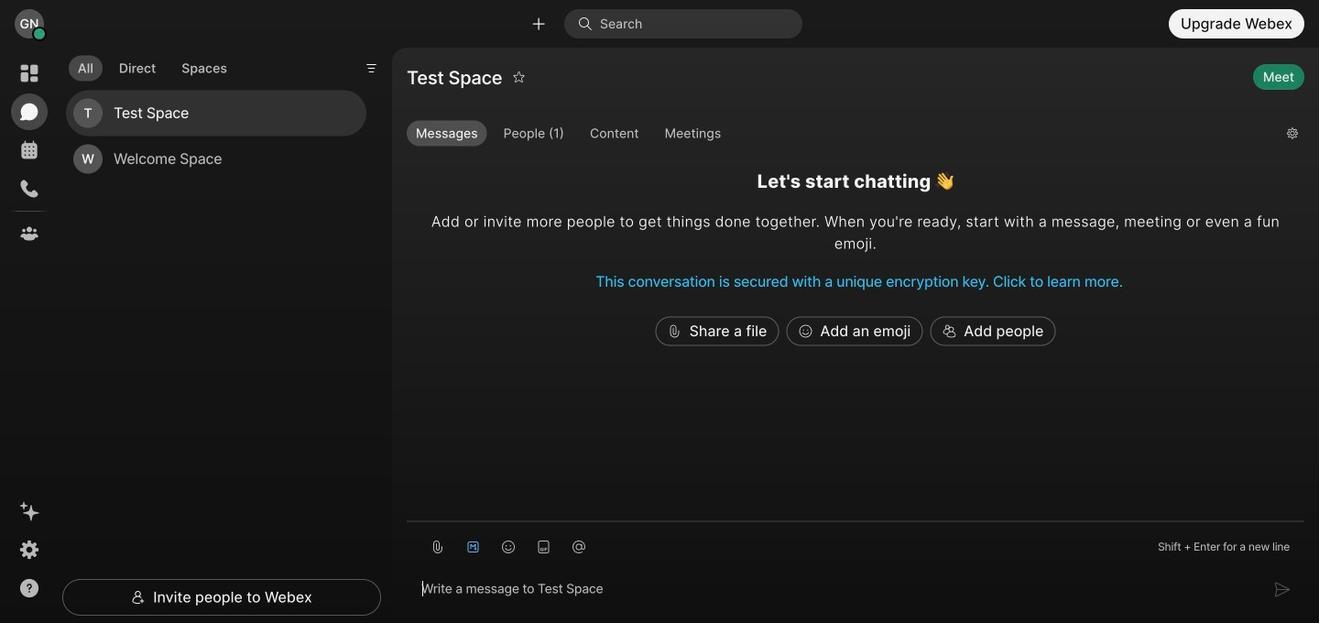 Task type: vqa. For each thing, say whether or not it's contained in the screenshot.
Welcome Space list item
yes



Task type: describe. For each thing, give the bounding box(es) containing it.
webex tab list
[[11, 55, 48, 252]]

message composer toolbar element
[[407, 522, 1305, 564]]



Task type: locate. For each thing, give the bounding box(es) containing it.
group
[[407, 121, 1273, 150]]

welcome space list item
[[66, 136, 367, 182]]

navigation
[[0, 48, 59, 623]]

tab list
[[64, 44, 241, 86]]

test space list item
[[66, 90, 367, 136]]



